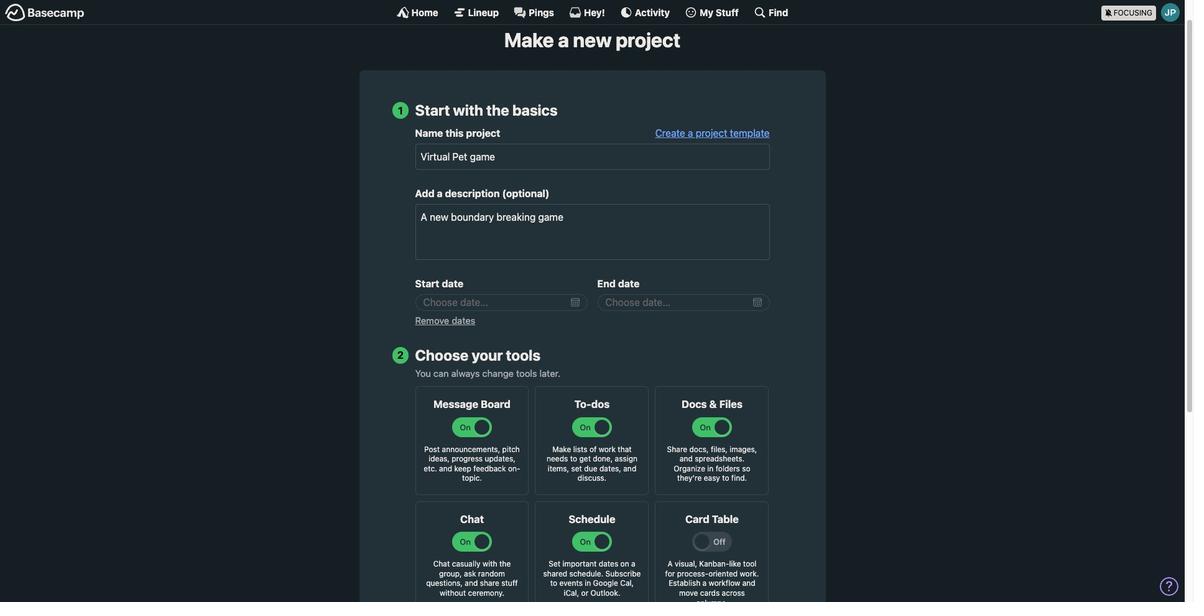 Task type: vqa. For each thing, say whether or not it's contained in the screenshot.
show
no



Task type: describe. For each thing, give the bounding box(es) containing it.
find
[[769, 7, 788, 18]]

casually
[[452, 559, 480, 569]]

0 vertical spatial with
[[453, 102, 483, 119]]

0 vertical spatial tools
[[506, 346, 540, 364]]

new
[[573, 28, 612, 52]]

my stuff button
[[685, 6, 739, 19]]

ask
[[464, 569, 476, 578]]

a for make
[[558, 28, 569, 52]]

0 vertical spatial dates
[[452, 315, 475, 326]]

oriented
[[708, 569, 738, 578]]

with inside chat casually with the group, ask random questions, and share stuff without ceremony.
[[483, 559, 497, 569]]

chat for chat casually with the group, ask random questions, and share stuff without ceremony.
[[433, 559, 450, 569]]

cards
[[700, 588, 720, 598]]

and inside 'make lists of work that needs to get done, assign items, set due dates, and discuss.'
[[623, 464, 636, 473]]

your
[[472, 346, 503, 364]]

to inside 'make lists of work that needs to get done, assign items, set due dates, and discuss.'
[[570, 454, 577, 463]]

for
[[665, 569, 675, 578]]

make a new project
[[504, 28, 680, 52]]

stuff
[[501, 579, 518, 588]]

remove dates link
[[415, 315, 475, 326]]

ideas,
[[429, 454, 450, 463]]

end
[[597, 278, 616, 289]]

and inside share docs, files, images, and spreadsheets. organize in folders so they're easy to find.
[[680, 454, 693, 463]]

make lists of work that needs to get done, assign items, set due dates, and discuss.
[[547, 444, 637, 483]]

james peterson image
[[1161, 3, 1180, 22]]

set
[[549, 559, 560, 569]]

stuff
[[716, 7, 739, 18]]

etc.
[[424, 464, 437, 473]]

keep
[[454, 464, 471, 473]]

ceremony.
[[468, 588, 504, 598]]

of
[[590, 444, 597, 454]]

assign
[[615, 454, 637, 463]]

share
[[480, 579, 499, 588]]

google
[[593, 579, 618, 588]]

start with the basics
[[415, 102, 558, 119]]

create a project template link
[[655, 128, 770, 139]]

ical,
[[564, 588, 579, 598]]

share docs, files, images, and spreadsheets. organize in folders so they're easy to find.
[[667, 444, 757, 483]]

a
[[668, 559, 673, 569]]

events
[[559, 579, 583, 588]]

name this project
[[415, 128, 500, 139]]

remove
[[415, 315, 449, 326]]

a inside set important dates on a shared schedule. subscribe to events in google cal, ical, or outlook.
[[631, 559, 635, 569]]

end date
[[597, 278, 640, 289]]

needs
[[547, 454, 568, 463]]

start for start date
[[415, 278, 439, 289]]

create a project template
[[655, 128, 770, 139]]

my
[[700, 7, 713, 18]]

Name this project text field
[[415, 144, 770, 170]]

(optional)
[[502, 188, 549, 199]]

1 horizontal spatial project
[[616, 28, 680, 52]]

make for make a new project
[[504, 28, 554, 52]]

board
[[481, 398, 511, 411]]

and inside post announcements, pitch ideas, progress updates, etc. and keep feedback on- topic.
[[439, 464, 452, 473]]

random
[[478, 569, 505, 578]]

make for make lists of work that needs to get done, assign items, set due dates, and discuss.
[[552, 444, 571, 454]]

pings
[[529, 7, 554, 18]]

announcements,
[[442, 444, 500, 454]]

in inside share docs, files, images, and spreadsheets. organize in folders so they're easy to find.
[[707, 464, 714, 473]]

start for start with the basics
[[415, 102, 450, 119]]

1
[[398, 104, 403, 117]]

choose date… field for end date
[[597, 294, 770, 311]]

on
[[620, 559, 629, 569]]

progress
[[452, 454, 483, 463]]

a inside a visual, kanban-like tool for process-oriented work. establish a workflow and move cards across columns.
[[703, 579, 707, 588]]

share
[[667, 444, 687, 454]]

choose
[[415, 346, 469, 364]]

on-
[[508, 464, 520, 473]]

shared
[[543, 569, 567, 578]]

pitch
[[502, 444, 520, 454]]

later.
[[540, 368, 561, 379]]

basics
[[512, 102, 558, 119]]

and inside a visual, kanban-like tool for process-oriented work. establish a workflow and move cards across columns.
[[742, 579, 755, 588]]

subscribe
[[606, 569, 641, 578]]

and inside chat casually with the group, ask random questions, and share stuff without ceremony.
[[465, 579, 478, 588]]

find.
[[731, 474, 747, 483]]

dos
[[591, 398, 610, 411]]

workflow
[[709, 579, 740, 588]]

remove dates
[[415, 315, 475, 326]]

a for add
[[437, 188, 443, 199]]

without
[[440, 588, 466, 598]]

you
[[415, 368, 431, 379]]

process-
[[677, 569, 708, 578]]

pings button
[[514, 6, 554, 19]]

files
[[719, 398, 743, 411]]

message
[[433, 398, 478, 411]]

hey!
[[584, 7, 605, 18]]

add
[[415, 188, 435, 199]]

activity
[[635, 7, 670, 18]]



Task type: locate. For each thing, give the bounding box(es) containing it.
create
[[655, 128, 685, 139]]

1 vertical spatial make
[[552, 444, 571, 454]]

1 horizontal spatial dates
[[599, 559, 618, 569]]

in up easy on the right bottom
[[707, 464, 714, 473]]

schedule.
[[569, 569, 603, 578]]

get
[[579, 454, 591, 463]]

discuss.
[[578, 474, 606, 483]]

1 horizontal spatial chat
[[460, 513, 484, 526]]

name
[[415, 128, 443, 139]]

outlook.
[[591, 588, 620, 598]]

0 vertical spatial chat
[[460, 513, 484, 526]]

establish
[[669, 579, 700, 588]]

0 horizontal spatial chat
[[433, 559, 450, 569]]

you can always change tools later.
[[415, 368, 561, 379]]

0 horizontal spatial in
[[585, 579, 591, 588]]

lineup
[[468, 7, 499, 18]]

schedule
[[569, 513, 615, 526]]

0 vertical spatial the
[[486, 102, 509, 119]]

lineup link
[[453, 6, 499, 19]]

home link
[[397, 6, 438, 19]]

organize
[[674, 464, 705, 473]]

choose your tools
[[415, 346, 540, 364]]

with up random
[[483, 559, 497, 569]]

Add a description (optional) text field
[[415, 204, 770, 260]]

a visual, kanban-like tool for process-oriented work. establish a workflow and move cards across columns.
[[665, 559, 759, 602]]

card table
[[685, 513, 739, 526]]

dates inside set important dates on a shared schedule. subscribe to events in google cal, ical, or outlook.
[[599, 559, 618, 569]]

set
[[571, 464, 582, 473]]

description
[[445, 188, 500, 199]]

project left template
[[696, 128, 727, 139]]

the up random
[[499, 559, 511, 569]]

add a description (optional)
[[415, 188, 549, 199]]

a right on
[[631, 559, 635, 569]]

dates right remove
[[452, 315, 475, 326]]

date right end
[[618, 278, 640, 289]]

chat for chat
[[460, 513, 484, 526]]

a up cards on the bottom right of page
[[703, 579, 707, 588]]

0 horizontal spatial dates
[[452, 315, 475, 326]]

Choose date… field
[[415, 294, 587, 311], [597, 294, 770, 311]]

with
[[453, 102, 483, 119], [483, 559, 497, 569]]

main element
[[0, 0, 1185, 25]]

with up name this project
[[453, 102, 483, 119]]

project for name this project
[[466, 128, 500, 139]]

0 vertical spatial make
[[504, 28, 554, 52]]

start date
[[415, 278, 463, 289]]

2 choose date… field from the left
[[597, 294, 770, 311]]

the left basics
[[486, 102, 509, 119]]

0 horizontal spatial project
[[466, 128, 500, 139]]

1 vertical spatial to
[[722, 474, 729, 483]]

dates,
[[599, 464, 621, 473]]

1 vertical spatial the
[[499, 559, 511, 569]]

1 horizontal spatial in
[[707, 464, 714, 473]]

date
[[442, 278, 463, 289], [618, 278, 640, 289]]

or
[[581, 588, 588, 598]]

switch accounts image
[[5, 3, 85, 22]]

due
[[584, 464, 597, 473]]

questions,
[[426, 579, 463, 588]]

tools up change on the left bottom
[[506, 346, 540, 364]]

chat down topic.
[[460, 513, 484, 526]]

columns.
[[696, 598, 728, 602]]

that
[[618, 444, 632, 454]]

2 horizontal spatial to
[[722, 474, 729, 483]]

date up remove dates
[[442, 278, 463, 289]]

make
[[504, 28, 554, 52], [552, 444, 571, 454]]

post
[[424, 444, 440, 454]]

to inside set important dates on a shared schedule. subscribe to events in google cal, ical, or outlook.
[[550, 579, 557, 588]]

1 vertical spatial with
[[483, 559, 497, 569]]

in inside set important dates on a shared schedule. subscribe to events in google cal, ical, or outlook.
[[585, 579, 591, 588]]

and up the organize
[[680, 454, 693, 463]]

to-dos
[[575, 398, 610, 411]]

a for create
[[688, 128, 693, 139]]

chat casually with the group, ask random questions, and share stuff without ceremony.
[[426, 559, 518, 598]]

focusing button
[[1101, 0, 1185, 24]]

can
[[433, 368, 449, 379]]

date for start date
[[442, 278, 463, 289]]

a right create
[[688, 128, 693, 139]]

to down folders
[[722, 474, 729, 483]]

table
[[712, 513, 739, 526]]

work.
[[740, 569, 759, 578]]

topic.
[[462, 474, 482, 483]]

and down assign
[[623, 464, 636, 473]]

chat inside chat casually with the group, ask random questions, and share stuff without ceremony.
[[433, 559, 450, 569]]

1 horizontal spatial choose date… field
[[597, 294, 770, 311]]

across
[[722, 588, 745, 598]]

dates left on
[[599, 559, 618, 569]]

so
[[742, 464, 750, 473]]

0 vertical spatial start
[[415, 102, 450, 119]]

and down ideas,
[[439, 464, 452, 473]]

project down activity link
[[616, 28, 680, 52]]

card
[[685, 513, 709, 526]]

spreadsheets.
[[695, 454, 745, 463]]

2 start from the top
[[415, 278, 439, 289]]

the inside chat casually with the group, ask random questions, and share stuff without ceremony.
[[499, 559, 511, 569]]

a right add
[[437, 188, 443, 199]]

project for create a project template
[[696, 128, 727, 139]]

work
[[599, 444, 616, 454]]

1 start from the top
[[415, 102, 450, 119]]

items,
[[548, 464, 569, 473]]

a
[[558, 28, 569, 52], [688, 128, 693, 139], [437, 188, 443, 199], [631, 559, 635, 569], [703, 579, 707, 588]]

chat up group,
[[433, 559, 450, 569]]

1 horizontal spatial date
[[618, 278, 640, 289]]

my stuff
[[700, 7, 739, 18]]

they're
[[677, 474, 702, 483]]

find button
[[754, 6, 788, 19]]

make up needs
[[552, 444, 571, 454]]

like
[[729, 559, 741, 569]]

post announcements, pitch ideas, progress updates, etc. and keep feedback on- topic.
[[424, 444, 520, 483]]

feedback
[[473, 464, 506, 473]]

1 horizontal spatial to
[[570, 454, 577, 463]]

1 vertical spatial chat
[[433, 559, 450, 569]]

make inside 'make lists of work that needs to get done, assign items, set due dates, and discuss.'
[[552, 444, 571, 454]]

1 vertical spatial in
[[585, 579, 591, 588]]

2 date from the left
[[618, 278, 640, 289]]

0 horizontal spatial date
[[442, 278, 463, 289]]

project down start with the basics
[[466, 128, 500, 139]]

in
[[707, 464, 714, 473], [585, 579, 591, 588]]

and down work.
[[742, 579, 755, 588]]

to inside share docs, files, images, and spreadsheets. organize in folders so they're easy to find.
[[722, 474, 729, 483]]

updates,
[[485, 454, 515, 463]]

important
[[563, 559, 597, 569]]

visual,
[[675, 559, 697, 569]]

&
[[709, 398, 717, 411]]

1 vertical spatial tools
[[516, 368, 537, 379]]

choose date… field for start date
[[415, 294, 587, 311]]

move
[[679, 588, 698, 598]]

start up remove
[[415, 278, 439, 289]]

and down ask
[[465, 579, 478, 588]]

1 date from the left
[[442, 278, 463, 289]]

in down schedule.
[[585, 579, 591, 588]]

a left new
[[558, 28, 569, 52]]

lists
[[573, 444, 587, 454]]

cal,
[[620, 579, 634, 588]]

0 horizontal spatial to
[[550, 579, 557, 588]]

done,
[[593, 454, 613, 463]]

message board
[[433, 398, 511, 411]]

1 choose date… field from the left
[[415, 294, 587, 311]]

to-
[[575, 398, 591, 411]]

1 vertical spatial dates
[[599, 559, 618, 569]]

chat
[[460, 513, 484, 526], [433, 559, 450, 569]]

kanban-
[[699, 559, 729, 569]]

0 vertical spatial to
[[570, 454, 577, 463]]

this
[[445, 128, 464, 139]]

date for end date
[[618, 278, 640, 289]]

2 horizontal spatial project
[[696, 128, 727, 139]]

0 horizontal spatial choose date… field
[[415, 294, 587, 311]]

tools left later.
[[516, 368, 537, 379]]

to down shared
[[550, 579, 557, 588]]

1 vertical spatial start
[[415, 278, 439, 289]]

tool
[[743, 559, 756, 569]]

docs,
[[689, 444, 709, 454]]

to up set
[[570, 454, 577, 463]]

start up name
[[415, 102, 450, 119]]

project
[[616, 28, 680, 52], [466, 128, 500, 139], [696, 128, 727, 139]]

the
[[486, 102, 509, 119], [499, 559, 511, 569]]

make down pings popup button
[[504, 28, 554, 52]]

0 vertical spatial in
[[707, 464, 714, 473]]

2 vertical spatial to
[[550, 579, 557, 588]]



